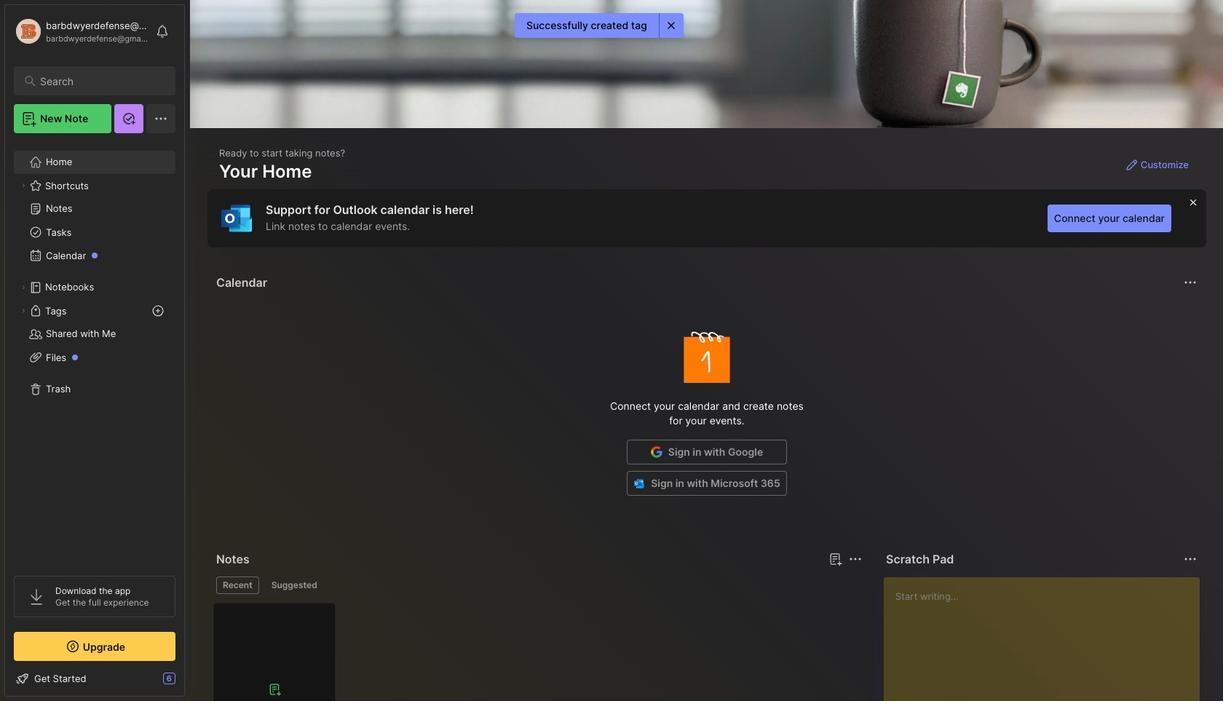 Task type: locate. For each thing, give the bounding box(es) containing it.
1 horizontal spatial more actions field
[[1180, 272, 1201, 293]]

2 tab from the left
[[265, 577, 324, 594]]

alert
[[515, 13, 684, 38]]

tree
[[5, 142, 184, 563]]

1 vertical spatial more actions field
[[845, 549, 866, 569]]

tab list
[[216, 577, 860, 594]]

0 horizontal spatial more actions field
[[845, 549, 866, 569]]

More actions field
[[1180, 272, 1201, 293], [845, 549, 866, 569]]

more actions image
[[847, 551, 864, 568]]

tab
[[216, 577, 259, 594], [265, 577, 324, 594]]

1 horizontal spatial tab
[[265, 577, 324, 594]]

None search field
[[40, 72, 162, 90]]

0 horizontal spatial tab
[[216, 577, 259, 594]]

more actions image
[[1182, 274, 1199, 291]]



Task type: describe. For each thing, give the bounding box(es) containing it.
none search field inside the main element
[[40, 72, 162, 90]]

Search text field
[[40, 74, 162, 88]]

1 tab from the left
[[216, 577, 259, 594]]

Account field
[[14, 17, 149, 46]]

expand tags image
[[19, 307, 28, 315]]

Start writing… text field
[[896, 577, 1199, 701]]

main element
[[0, 0, 189, 701]]

expand notebooks image
[[19, 283, 28, 292]]

tree inside the main element
[[5, 142, 184, 563]]

Help and Learning task checklist field
[[5, 667, 184, 690]]

0 vertical spatial more actions field
[[1180, 272, 1201, 293]]

click to collapse image
[[184, 674, 195, 692]]



Task type: vqa. For each thing, say whether or not it's contained in the screenshot.
"ago" for Do
no



